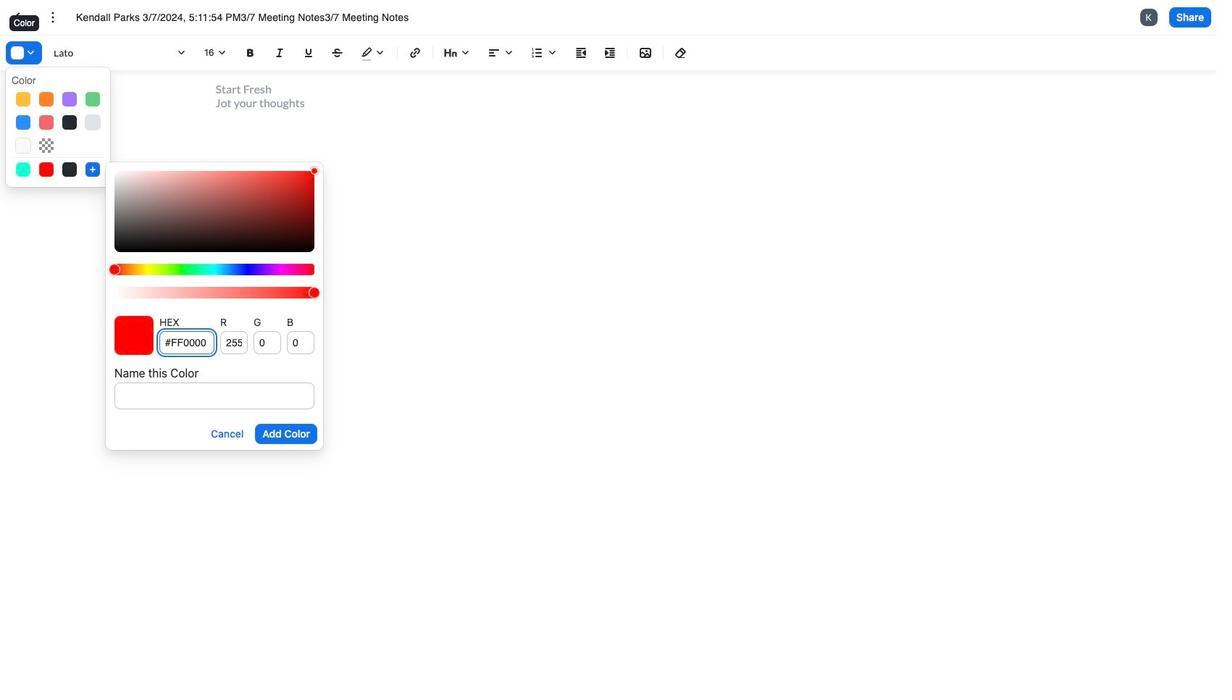 Task type: vqa. For each thing, say whether or not it's contained in the screenshot.
Increase Indent image
yes



Task type: describe. For each thing, give the bounding box(es) containing it.
clear menu item
[[39, 138, 54, 153]]

#252a30 menu item
[[62, 162, 77, 177]]

purple menu item
[[62, 92, 77, 107]]

orange menu item
[[39, 92, 54, 107]]

all notes image
[[9, 9, 26, 26]]

kendall parks image
[[1141, 9, 1158, 26]]

#ff0000 menu item
[[39, 162, 54, 177]]



Task type: locate. For each thing, give the bounding box(es) containing it.
#00ffd9ff menu item
[[16, 162, 30, 177]]

None text field
[[76, 10, 436, 25]]

green menu item
[[86, 92, 100, 107]]

increase indent image
[[602, 44, 619, 62]]

menu
[[6, 67, 110, 187]]

blue menu item
[[16, 115, 30, 130]]

insert image image
[[637, 44, 655, 62]]

strikethrough image
[[329, 44, 346, 62]]

clear style image
[[673, 44, 690, 62]]

more image
[[44, 9, 62, 26]]

None text field
[[159, 331, 215, 354], [115, 383, 315, 410], [159, 331, 215, 354], [115, 383, 315, 410]]

underline image
[[300, 44, 317, 62]]

black menu item
[[62, 115, 77, 130]]

bold image
[[242, 44, 259, 62]]

yellow menu item
[[16, 92, 30, 107]]

white menu item
[[16, 138, 30, 153]]

tooltip
[[8, 14, 40, 41]]

decrease indent image
[[573, 44, 590, 62]]

italic image
[[271, 44, 288, 62]]

red menu item
[[39, 115, 54, 130]]

link image
[[407, 44, 424, 62]]

gray menu item
[[86, 115, 100, 130]]

None number field
[[220, 331, 248, 354], [254, 331, 281, 354], [287, 331, 315, 354], [220, 331, 248, 354], [254, 331, 281, 354], [287, 331, 315, 354]]



